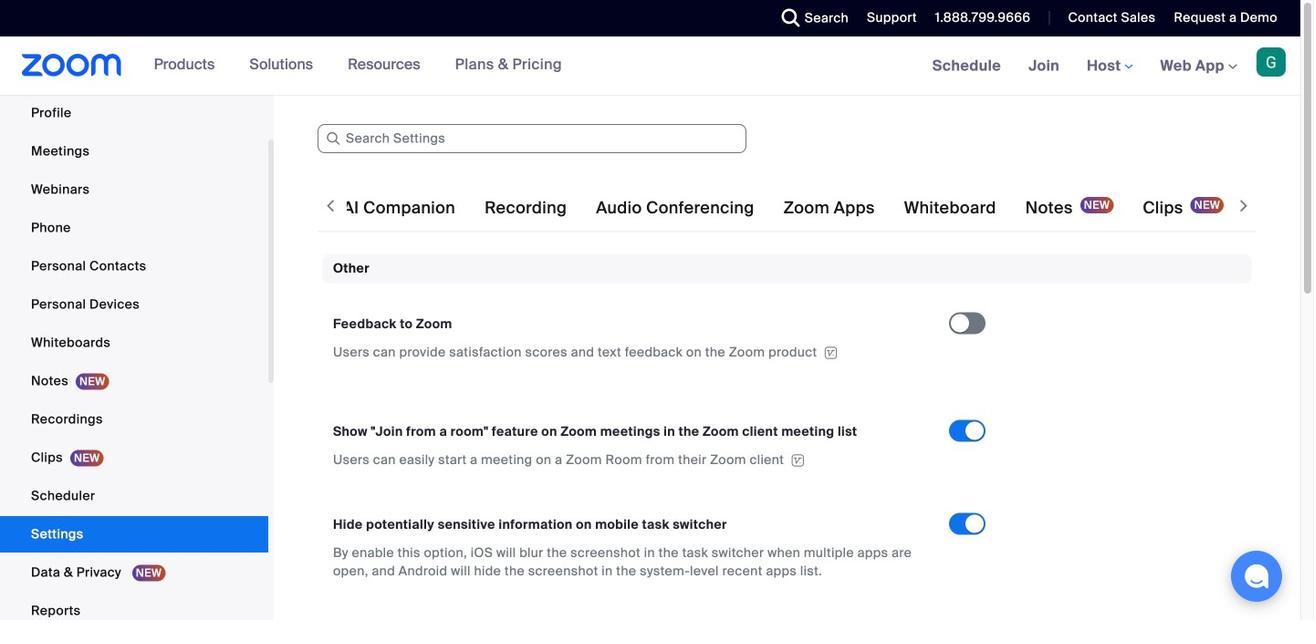 Task type: locate. For each thing, give the bounding box(es) containing it.
2 application from the top
[[333, 451, 933, 470]]

zoom logo image
[[22, 54, 122, 77]]

Search Settings text field
[[318, 124, 747, 153]]

banner
[[0, 37, 1301, 96]]

profile picture image
[[1257, 47, 1286, 77]]

1 application from the top
[[333, 344, 933, 362]]

application
[[333, 344, 933, 362], [333, 451, 933, 470]]

1 vertical spatial application
[[333, 451, 933, 470]]

meetings navigation
[[919, 37, 1301, 96]]

scroll left image
[[321, 197, 340, 215]]

0 vertical spatial application
[[333, 344, 933, 362]]



Task type: vqa. For each thing, say whether or not it's contained in the screenshot.
Open Chat icon
yes



Task type: describe. For each thing, give the bounding box(es) containing it.
personal menu menu
[[0, 57, 268, 621]]

tabs of my account settings page tab list
[[152, 183, 1228, 234]]

other element
[[322, 255, 1252, 603]]

product information navigation
[[140, 37, 576, 95]]

open chat image
[[1244, 564, 1270, 590]]

scroll right image
[[1235, 197, 1253, 215]]

support version for show "join from a room" feature on zoom meetings in the zoom client meeting list image
[[789, 455, 807, 467]]

support version for feedback to zoom image
[[822, 347, 840, 360]]



